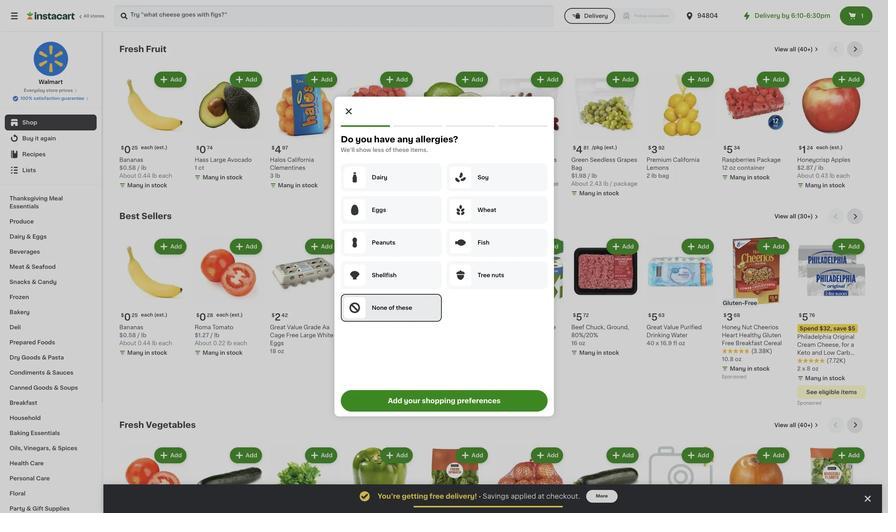 Task type: locate. For each thing, give the bounding box(es) containing it.
eggs up beverages link
[[32, 234, 47, 239]]

many
[[203, 175, 219, 180], [429, 175, 445, 180], [730, 175, 746, 180], [127, 183, 143, 188], [278, 183, 294, 188], [805, 183, 821, 188], [504, 191, 520, 196], [579, 191, 595, 196], [127, 350, 143, 355], [203, 350, 219, 356], [579, 350, 595, 356], [730, 366, 746, 371], [805, 375, 821, 381]]

2 seedless from the left
[[590, 157, 616, 163]]

great for 5
[[647, 324, 662, 330]]

$ 0 25 each (est.)
[[121, 313, 167, 322]]

stock down (7.72k)
[[829, 375, 845, 381]]

bag
[[571, 165, 582, 171]]

these inside do you have any allergies? we'll show less of these items.
[[393, 147, 409, 153]]

0 horizontal spatial see
[[430, 381, 441, 387]]

0 horizontal spatial x
[[656, 340, 659, 346]]

0 vertical spatial bananas $0.58 / lb about 0.44 lb each
[[119, 157, 172, 179]]

these up english
[[396, 305, 412, 311]]

25 inside $ 0 25 each (est.)
[[132, 313, 138, 318]]

0 vertical spatial essentials
[[10, 204, 39, 209]]

1 25 from the top
[[132, 146, 138, 151]]

3 item carousel region from the top
[[119, 417, 866, 513]]

care up floral "link"
[[36, 476, 50, 481]]

1 $0.25 each (estimated) element from the top
[[119, 142, 188, 156]]

great up drinking
[[647, 324, 662, 330]]

(est.) for 1
[[830, 145, 843, 150]]

1 horizontal spatial large
[[300, 332, 316, 338]]

2 up cage
[[275, 313, 281, 322]]

0 horizontal spatial eggs
[[32, 234, 47, 239]]

2 vertical spatial view
[[775, 422, 788, 428]]

1 horizontal spatial great
[[647, 324, 662, 330]]

thomas' original english muffins
[[345, 324, 414, 338]]

items for spend $20, save $5
[[464, 381, 480, 387]]

each (est.) inside $1.24 each (estimated) element
[[816, 145, 843, 150]]

goods down prepared foods
[[21, 355, 40, 360]]

92 up premium
[[658, 146, 665, 151]]

original inside the thomas' original english muffins
[[371, 324, 392, 330]]

sponsored badge image down 10.8 oz
[[722, 375, 746, 379]]

•
[[479, 493, 481, 499]]

free up the "nut"
[[745, 300, 757, 306]]

0 vertical spatial $ 3 92
[[648, 145, 665, 154]]

1 each (est.) from the left
[[141, 145, 167, 150]]

add inside product group
[[848, 77, 860, 82]]

0 horizontal spatial 16
[[345, 165, 351, 171]]

/ right '$1.27'
[[210, 332, 213, 338]]

1 vertical spatial breakfast
[[10, 400, 37, 406]]

1 vertical spatial 16
[[571, 340, 577, 346]]

many in stock down beef chuck, ground, 80%/20% 16 oz
[[579, 350, 619, 356]]

72 inside $ 5 72
[[583, 313, 589, 318]]

1 horizontal spatial eligible
[[819, 389, 840, 395]]

0 horizontal spatial free
[[286, 332, 299, 338]]

bananas down $ 0 25 each (est.)
[[119, 324, 143, 330]]

1 vertical spatial $0.58
[[119, 332, 136, 338]]

grapes
[[617, 157, 637, 163], [509, 165, 529, 171]]

many up best
[[127, 183, 143, 188]]

2 0.44 from the top
[[138, 340, 151, 346]]

$ 0 33
[[422, 145, 439, 154]]

essentials
[[10, 204, 39, 209], [31, 430, 60, 436]]

many down ct
[[203, 175, 219, 180]]

large
[[210, 157, 226, 163], [300, 332, 316, 338]]

meal
[[49, 196, 63, 201]]

$ 3 92 up premium
[[648, 145, 665, 154]]

eligible for philadelphia original cream cheese, for a keto and low carb lifestyle
[[819, 389, 840, 395]]

0 vertical spatial goods
[[21, 355, 40, 360]]

about 2.4 lb / package
[[496, 181, 559, 187]]

0 vertical spatial breakfast
[[736, 340, 762, 346]]

value inside "great value purified drinking water 40 x 16.9 fl oz"
[[664, 324, 679, 330]]

$1.24 each (estimated) element
[[797, 142, 866, 156]]

condiments & sauces
[[10, 370, 73, 375]]

0 vertical spatial dairy
[[372, 175, 387, 180]]

1 vertical spatial all
[[790, 214, 796, 219]]

large down grade
[[300, 332, 316, 338]]

2 view all (40+) button from the top
[[771, 417, 822, 433]]

25 inside $ 0 25
[[132, 146, 138, 151]]

sponsored badge image up shopping
[[421, 393, 445, 398]]

24
[[807, 146, 813, 151]]

4
[[275, 145, 281, 154], [576, 145, 583, 154]]

0 vertical spatial of
[[385, 147, 391, 153]]

1 vertical spatial fresh
[[119, 421, 144, 429]]

92 up thomas'
[[357, 313, 363, 318]]

1 horizontal spatial 92
[[658, 146, 665, 151]]

shellfish
[[372, 272, 396, 278]]

view for 1
[[775, 47, 788, 52]]

1 vertical spatial see eligible items
[[806, 389, 857, 395]]

stock down halos california clementines 3 lb
[[302, 183, 318, 188]]

1 horizontal spatial see eligible items
[[806, 389, 857, 395]]

stock
[[227, 175, 243, 180], [453, 175, 469, 180], [754, 175, 770, 180], [151, 183, 167, 188], [302, 183, 318, 188], [829, 183, 845, 188], [528, 191, 544, 196], [603, 191, 619, 196], [151, 350, 167, 355], [227, 350, 243, 356], [603, 350, 619, 356], [754, 366, 770, 371], [829, 375, 845, 381]]

hass
[[195, 157, 209, 163]]

each
[[141, 145, 153, 150], [816, 145, 828, 150], [424, 165, 439, 171], [158, 173, 172, 179], [836, 173, 850, 179], [141, 313, 153, 317], [216, 313, 228, 317], [158, 340, 172, 346], [233, 340, 247, 346]]

1 vertical spatial goods
[[33, 385, 53, 391]]

original for 3
[[371, 324, 392, 330]]

2 $0.58 from the top
[[119, 332, 136, 338]]

1 horizontal spatial 4
[[576, 145, 583, 154]]

1 all from the top
[[790, 47, 796, 52]]

0 vertical spatial see eligible items
[[430, 381, 480, 387]]

each (est.) for 1
[[816, 145, 843, 150]]

see eligible items down (7.72k)
[[806, 389, 857, 395]]

eggs inside add your shopping preferences element
[[372, 207, 386, 213]]

1 horizontal spatial see eligible items button
[[797, 385, 866, 399]]

0 horizontal spatial breakfast
[[10, 400, 37, 406]]

2 view all (40+) from the top
[[775, 422, 813, 428]]

0 horizontal spatial value
[[287, 324, 302, 330]]

0 vertical spatial view all (40+)
[[775, 47, 813, 52]]

33
[[433, 146, 439, 151]]

deli link
[[5, 320, 97, 335]]

2 each (est.) from the left
[[816, 145, 843, 150]]

breakfast
[[736, 340, 762, 346], [10, 400, 37, 406]]

1 horizontal spatial california
[[673, 157, 700, 163]]

satisfaction
[[33, 96, 60, 101]]

gift
[[32, 506, 43, 511]]

0 vertical spatial (40+)
[[798, 47, 813, 52]]

1 horizontal spatial items
[[841, 389, 857, 395]]

63
[[658, 313, 665, 318]]

$ inside "$ 0 33"
[[422, 146, 425, 151]]

1 vertical spatial 72
[[583, 313, 589, 318]]

2 bananas $0.58 / lb about 0.44 lb each from the top
[[119, 324, 172, 346]]

many in stock down halos california clementines 3 lb
[[278, 183, 318, 188]]

1 horizontal spatial original
[[833, 334, 855, 340]]

spend inside 3 spend $20, save $5
[[423, 326, 442, 331]]

1 horizontal spatial eggs
[[270, 340, 284, 346]]

1 package from the left
[[535, 181, 559, 187]]

1 horizontal spatial 72
[[583, 313, 589, 318]]

fresh left the vegetables
[[119, 421, 144, 429]]

honeycrisp apples $2.87 / lb about 0.43 lb each
[[797, 157, 851, 179]]

breakfast inside honey nut cheerios heart healthy gluten free breakfast cereal
[[736, 340, 762, 346]]

vegetables
[[146, 421, 196, 429]]

spend up philadelphia
[[800, 326, 818, 331]]

1 vertical spatial grapes
[[509, 165, 529, 171]]

personal care
[[10, 476, 50, 481]]

seedless down $4.81 per package (estimated) element
[[590, 157, 616, 163]]

1 vertical spatial items
[[841, 389, 857, 395]]

$ inside the $ 0 74
[[196, 146, 199, 151]]

health care
[[10, 461, 44, 466]]

0 vertical spatial grapes
[[617, 157, 637, 163]]

oz inside the raspberries package 12 oz container
[[729, 165, 736, 171]]

english
[[394, 324, 414, 330]]

1 bananas from the top
[[119, 157, 143, 163]]

$ for honey nut cheerios heart healthy gluten free breakfast cereal
[[724, 313, 727, 318]]

$0.25 each (estimated) element for each (est.)
[[119, 309, 188, 323]]

1 value from the left
[[287, 324, 302, 330]]

1 $0.58 from the top
[[119, 165, 136, 171]]

(est.) inside $1.24 each (estimated) element
[[830, 145, 843, 150]]

see eligible items button up add your shopping preferences
[[421, 377, 490, 391]]

1 vertical spatial free
[[286, 332, 299, 338]]

0 vertical spatial bananas
[[119, 157, 143, 163]]

$ for raspberries package
[[724, 146, 727, 151]]

add your shopping preferences
[[388, 398, 500, 404]]

of right less
[[385, 147, 391, 153]]

1 vertical spatial large
[[300, 332, 316, 338]]

free inside great value grade aa cage free large white eggs 18 oz
[[286, 332, 299, 338]]

16 inside strawberries 16 oz container
[[345, 165, 351, 171]]

1 vertical spatial eligible
[[819, 389, 840, 395]]

service type group
[[564, 8, 675, 24]]

1 vertical spatial 42
[[282, 313, 288, 318]]

0 horizontal spatial great
[[270, 324, 286, 330]]

0 vertical spatial 92
[[658, 146, 665, 151]]

delivery for delivery by 6:10-6:30pm
[[755, 13, 780, 19]]

x right 40
[[656, 340, 659, 346]]

each (est.) right $ 0 25
[[141, 145, 167, 150]]

0 horizontal spatial items
[[464, 381, 480, 387]]

item carousel region containing fresh vegetables
[[119, 417, 866, 513]]

lb inside halos california clementines 3 lb
[[275, 173, 280, 179]]

1 horizontal spatial breakfast
[[736, 340, 762, 346]]

$0.58 for 0
[[119, 165, 136, 171]]

1 horizontal spatial each (est.)
[[816, 145, 843, 150]]

cage
[[270, 332, 285, 338]]

5 left 34 at the top right
[[727, 145, 733, 154]]

many down lime at the top left
[[429, 175, 445, 180]]

1 view all (40+) from the top
[[775, 47, 813, 52]]

drinking
[[647, 332, 670, 338]]

1 vertical spatial view all (40+)
[[775, 422, 813, 428]]

package right 2.4
[[535, 181, 559, 187]]

0 vertical spatial $0.25 each (estimated) element
[[119, 142, 188, 156]]

original up for
[[833, 334, 855, 340]]

$ inside $ 0 25
[[121, 146, 124, 151]]

2 down lemons
[[647, 173, 650, 179]]

0 vertical spatial $0.58
[[119, 165, 136, 171]]

goods for dry
[[21, 355, 40, 360]]

1 vertical spatial x
[[802, 366, 806, 371]]

5 up beef
[[576, 313, 582, 322]]

many in stock up best sellers
[[127, 183, 167, 188]]

lb
[[141, 165, 146, 171], [818, 165, 824, 171], [152, 173, 157, 179], [275, 173, 280, 179], [652, 173, 657, 179], [592, 173, 597, 179], [830, 173, 835, 179], [525, 181, 530, 187], [603, 181, 609, 187], [141, 332, 146, 338], [214, 332, 220, 338], [152, 340, 157, 346], [227, 340, 232, 346]]

california inside halos california clementines 3 lb
[[287, 157, 314, 163]]

2 vertical spatial free
[[722, 340, 734, 346]]

best
[[119, 212, 140, 221]]

2 bananas from the top
[[119, 324, 143, 330]]

value up water
[[664, 324, 679, 330]]

sponsored badge image down 8
[[797, 401, 821, 406]]

(est.) inside $ 0 28 each (est.)
[[230, 313, 243, 317]]

0 horizontal spatial 4
[[275, 145, 281, 154]]

2 4 from the left
[[576, 145, 583, 154]]

at
[[538, 493, 545, 500]]

$ 5 34
[[724, 145, 740, 154]]

2 (40+) from the top
[[798, 422, 813, 428]]

2 vertical spatial item carousel region
[[119, 417, 866, 513]]

lb inside premium california lemons 2 lb bag
[[652, 173, 657, 179]]

bounty select-a-size paper towels button
[[496, 237, 565, 366]]

1 horizontal spatial free
[[722, 340, 734, 346]]

stock inside "lime 42 1 each many in stock"
[[453, 175, 469, 180]]

0 horizontal spatial original
[[371, 324, 392, 330]]

grapes inside green seedless grapes bag $1.98 / lb about 2.43 lb / package
[[617, 157, 637, 163]]

view inside view all (30+) popup button
[[775, 214, 788, 219]]

1 0.44 from the top
[[138, 173, 151, 179]]

0.44 for each (est.)
[[138, 340, 151, 346]]

2 package from the left
[[614, 181, 638, 187]]

strawberries
[[345, 157, 381, 163]]

0 horizontal spatial $5
[[472, 326, 479, 331]]

$0.25 each (estimated) element
[[119, 142, 188, 156], [119, 309, 188, 323]]

/ down $ 0 25 each (est.)
[[137, 332, 140, 338]]

oz right 8
[[812, 366, 819, 371]]

2 25 from the top
[[132, 313, 138, 318]]

original down none
[[371, 324, 392, 330]]

0 vertical spatial 0.44
[[138, 173, 151, 179]]

value inside great value grade aa cage free large white eggs 18 oz
[[287, 324, 302, 330]]

1 vertical spatial original
[[833, 334, 855, 340]]

see eligible items up add your shopping preferences button
[[430, 381, 480, 387]]

buy it again link
[[5, 130, 97, 146]]

about left 2.4
[[496, 181, 513, 187]]

1 view all (40+) button from the top
[[771, 41, 822, 57]]

canned goods & soups
[[10, 385, 78, 391]]

heart
[[722, 332, 738, 338]]

show
[[356, 147, 371, 153]]

care
[[30, 461, 44, 466], [36, 476, 50, 481]]

$22.18 element
[[496, 309, 565, 323]]

1 horizontal spatial save
[[833, 326, 847, 331]]

about inside roma tomato $1.27 / lb about 0.22 lb each
[[195, 340, 212, 346]]

bag
[[658, 173, 669, 179]]

shop
[[22, 120, 37, 125]]

$ for premium california lemons
[[648, 146, 651, 151]]

see eligible items button down (7.72k)
[[797, 385, 866, 399]]

1 inside button
[[861, 13, 864, 19]]

free inside honey nut cheerios heart healthy gluten free breakfast cereal
[[722, 340, 734, 346]]

$ 3 92 up thomas'
[[347, 313, 363, 322]]

0 vertical spatial care
[[30, 461, 44, 466]]

1 horizontal spatial 16
[[571, 340, 577, 346]]

oz
[[353, 165, 359, 171], [729, 165, 736, 171], [679, 340, 685, 346], [579, 340, 585, 346], [278, 348, 284, 354], [735, 356, 742, 362], [812, 366, 819, 371]]

about
[[119, 173, 136, 179], [797, 173, 814, 179], [496, 181, 513, 187], [571, 181, 588, 187], [119, 340, 136, 346], [195, 340, 212, 346]]

1 save from the left
[[457, 326, 470, 331]]

1 great from the left
[[270, 324, 286, 330]]

california for premium california lemons 2 lb bag
[[673, 157, 700, 163]]

0 horizontal spatial california
[[287, 157, 314, 163]]

& up beverages
[[26, 234, 31, 239]]

goods down condiments & sauces
[[33, 385, 53, 391]]

6:30pm
[[807, 13, 830, 19]]

goods inside canned goods & soups link
[[33, 385, 53, 391]]

$ 0 74
[[196, 145, 213, 154]]

$20,
[[443, 326, 456, 331]]

16 down 80%/20% on the bottom right
[[571, 340, 577, 346]]

fresh left fruit
[[119, 45, 144, 53]]

$ inside $ 3 68
[[724, 313, 727, 318]]

$ inside $ 5 63
[[648, 313, 651, 318]]

2 inside premium california lemons 2 lb bag
[[647, 173, 650, 179]]

1 horizontal spatial delivery
[[755, 13, 780, 19]]

0 horizontal spatial dairy
[[10, 234, 25, 239]]

stock down beef chuck, ground, 80%/20% 16 oz
[[603, 350, 619, 356]]

fresh for fresh fruit
[[119, 45, 144, 53]]

stock down $ 0 25 each (est.)
[[151, 350, 167, 355]]

$ 3 92
[[648, 145, 665, 154], [347, 313, 363, 322]]

0.44 down $ 0 25
[[138, 173, 151, 179]]

stock left the soy
[[453, 175, 469, 180]]

we'll
[[341, 147, 355, 153]]

sponsored badge image
[[722, 375, 746, 379], [421, 393, 445, 398], [797, 401, 821, 406]]

2 all from the top
[[790, 214, 796, 219]]

each (est.) for 0
[[141, 145, 167, 150]]

delivery inside button
[[584, 13, 608, 19]]

about down '$1.27'
[[195, 340, 212, 346]]

4 left 97
[[275, 145, 281, 154]]

x inside "great value purified drinking water 40 x 16.9 fl oz"
[[656, 340, 659, 346]]

0 vertical spatial view all (40+) button
[[771, 41, 822, 57]]

spend
[[423, 326, 442, 331], [800, 326, 818, 331]]

1 vertical spatial these
[[396, 305, 412, 311]]

california inside premium california lemons 2 lb bag
[[673, 157, 700, 163]]

2 great from the left
[[647, 324, 662, 330]]

essentials inside thanksgiving meal essentials
[[10, 204, 39, 209]]

72 for 2
[[357, 146, 363, 151]]

$1.98
[[571, 173, 587, 179]]

california up clementines
[[287, 157, 314, 163]]

save inside 3 spend $20, save $5
[[457, 326, 470, 331]]

$ inside $ 4 97
[[272, 146, 275, 151]]

view all (40+) button for fresh vegetables
[[771, 417, 822, 433]]

$ for hass large avocado
[[196, 146, 199, 151]]

$ inside $ 2 42
[[272, 313, 275, 318]]

candy
[[38, 279, 57, 285]]

of right none
[[388, 305, 394, 311]]

fresh for fresh vegetables
[[119, 421, 144, 429]]

2 view from the top
[[775, 214, 788, 219]]

dairy
[[372, 175, 387, 180], [10, 234, 25, 239]]

5 for $ 5 76
[[802, 313, 808, 322]]

large inside hass large avocado 1 ct
[[210, 157, 226, 163]]

0 horizontal spatial 42
[[282, 313, 288, 318]]

2 $0.25 each (estimated) element from the top
[[119, 309, 188, 323]]

$0.58
[[119, 165, 136, 171], [119, 332, 136, 338]]

meat & seafood link
[[5, 259, 97, 274]]

0 for $ 0 25
[[124, 145, 131, 154]]

$ for spend $32, save $5
[[799, 313, 802, 318]]

store
[[46, 88, 58, 93]]

thanksgiving meal essentials
[[10, 196, 63, 209]]

(40+) for vegetables
[[798, 422, 813, 428]]

lime
[[421, 157, 434, 163]]

original for spend $32, save $5
[[833, 334, 855, 340]]

keto
[[797, 350, 810, 356]]

main content
[[103, 32, 882, 513]]

42 up cage
[[282, 313, 288, 318]]

1 vertical spatial view all (40+) button
[[771, 417, 822, 433]]

product group
[[119, 70, 188, 191], [195, 70, 264, 183], [270, 70, 339, 191], [345, 70, 414, 172], [421, 70, 490, 183], [496, 70, 565, 199], [571, 70, 640, 199], [647, 70, 716, 180], [722, 70, 791, 183], [797, 70, 866, 191], [119, 237, 188, 358], [195, 237, 264, 358], [270, 237, 339, 355], [345, 237, 414, 365], [421, 237, 490, 400], [496, 237, 565, 366], [571, 237, 640, 358], [647, 237, 716, 347], [722, 237, 791, 381], [797, 237, 866, 408], [119, 446, 188, 513], [195, 446, 264, 513], [270, 446, 339, 513], [345, 446, 414, 513], [421, 446, 490, 513], [496, 446, 565, 513], [571, 446, 640, 513], [647, 446, 716, 513], [722, 446, 791, 513], [797, 446, 866, 513]]

view all (40+) button for fresh fruit
[[771, 41, 822, 57]]

0 horizontal spatial eligible
[[442, 381, 463, 387]]

california right premium
[[673, 157, 700, 163]]

item carousel region
[[119, 41, 866, 202], [119, 209, 866, 411], [119, 417, 866, 513]]

1 fresh from the top
[[119, 45, 144, 53]]

paper
[[496, 332, 512, 338]]

oz down strawberries
[[353, 165, 359, 171]]

household
[[10, 415, 41, 421]]

grapes down $4.81 per package (estimated) element
[[617, 157, 637, 163]]

1 $5 from the left
[[472, 326, 479, 331]]

0 horizontal spatial 72
[[357, 146, 363, 151]]

1 vertical spatial 25
[[132, 313, 138, 318]]

0 vertical spatial 25
[[132, 146, 138, 151]]

$ for halos california clementines
[[272, 146, 275, 151]]

2 item carousel region from the top
[[119, 209, 866, 411]]

1 view from the top
[[775, 47, 788, 52]]

each inside honeycrisp apples $2.87 / lb about 0.43 lb each
[[836, 173, 850, 179]]

$ inside $ 2 72
[[347, 146, 350, 151]]

see eligible items button for philadelphia original cream cheese, for a keto and low carb lifestyle
[[797, 385, 866, 399]]

about down $ 0 25
[[119, 173, 136, 179]]

0 horizontal spatial spend
[[423, 326, 442, 331]]

0 horizontal spatial grapes
[[509, 165, 529, 171]]

dairy for dairy
[[372, 175, 387, 180]]

bounty select-a-size paper towels
[[496, 324, 556, 338]]

0 for $ 0 28 each (est.)
[[199, 313, 206, 322]]

main content containing 0
[[103, 32, 882, 513]]

save right $20, on the bottom of the page
[[457, 326, 470, 331]]

2 save from the left
[[833, 326, 847, 331]]

2 vertical spatial eggs
[[270, 340, 284, 346]]

great inside great value grade aa cage free large white eggs 18 oz
[[270, 324, 286, 330]]

4 left 81
[[576, 145, 583, 154]]

0 horizontal spatial sponsored badge image
[[421, 393, 445, 398]]

1 spend from the left
[[423, 326, 442, 331]]

(est.) inside $4.81 per package (estimated) element
[[604, 145, 617, 150]]

0 vertical spatial x
[[656, 340, 659, 346]]

2 horizontal spatial sponsored badge image
[[797, 401, 821, 406]]

1 vertical spatial 0.44
[[138, 340, 151, 346]]

many in stock down 8
[[805, 375, 845, 381]]

aa
[[322, 324, 330, 330]]

1 seedless from the left
[[531, 157, 557, 163]]

1 bananas $0.58 / lb about 0.44 lb each from the top
[[119, 157, 172, 179]]

0 vertical spatial free
[[745, 300, 757, 306]]

eggs down cage
[[270, 340, 284, 346]]

2 horizontal spatial free
[[745, 300, 757, 306]]

1 4 from the left
[[275, 145, 281, 154]]

1 horizontal spatial value
[[664, 324, 679, 330]]

oz right fl
[[679, 340, 685, 346]]

great inside "great value purified drinking water 40 x 16.9 fl oz"
[[647, 324, 662, 330]]

many in stock down $ 0 25 each (est.)
[[127, 350, 167, 355]]

2 fresh from the top
[[119, 421, 144, 429]]

personal care link
[[5, 471, 97, 486]]

2 california from the left
[[673, 157, 700, 163]]

many down "container"
[[730, 175, 746, 180]]

$ inside $ 5 72
[[573, 313, 576, 318]]

1 vertical spatial item carousel region
[[119, 209, 866, 411]]

party & gift supplies
[[10, 506, 70, 511]]

2 $5 from the left
[[848, 326, 855, 331]]

$ 2 42
[[272, 313, 288, 322]]

100% satisfaction guarantee button
[[12, 94, 89, 102]]

$ inside the $ 5 34
[[724, 146, 727, 151]]

1 vertical spatial (40+)
[[798, 422, 813, 428]]

3 inside halos california clementines 3 lb
[[270, 173, 274, 179]]

goods inside 'dry goods & pasta' link
[[21, 355, 40, 360]]

in
[[220, 175, 225, 180], [446, 175, 451, 180], [747, 175, 752, 180], [145, 183, 150, 188], [295, 183, 301, 188], [823, 183, 828, 188], [521, 191, 527, 196], [597, 191, 602, 196], [145, 350, 150, 355], [220, 350, 225, 356], [597, 350, 602, 356], [747, 366, 752, 371], [823, 375, 828, 381]]

1 (40+) from the top
[[798, 47, 813, 52]]

premium
[[647, 157, 672, 163]]

$5.23 per package (estimated) element
[[496, 142, 565, 156]]

original inside the "philadelphia original cream cheese, for a keto and low carb lifestyle"
[[833, 334, 855, 340]]

oz inside strawberries 16 oz container
[[353, 165, 359, 171]]

3 for thomas' original english muffins
[[350, 313, 356, 322]]

oz right 12
[[729, 165, 736, 171]]

great for 2
[[270, 324, 286, 330]]

1 horizontal spatial 42
[[436, 157, 443, 163]]

stock up "sellers"
[[151, 183, 167, 188]]

again
[[40, 136, 56, 141]]

0 vertical spatial these
[[393, 147, 409, 153]]

view
[[775, 47, 788, 52], [775, 214, 788, 219], [775, 422, 788, 428]]

many down 10.8 oz
[[730, 366, 746, 371]]

all
[[84, 14, 89, 18]]

0 vertical spatial fresh
[[119, 45, 144, 53]]

1 item carousel region from the top
[[119, 41, 866, 202]]

clementines
[[270, 165, 305, 171]]

2 value from the left
[[664, 324, 679, 330]]

None search field
[[114, 5, 554, 27]]

soups
[[60, 385, 78, 391]]

$5 up the a
[[848, 326, 855, 331]]

0 vertical spatial items
[[464, 381, 480, 387]]

breakfast up the household
[[10, 400, 37, 406]]

1 california from the left
[[287, 157, 314, 163]]

0 horizontal spatial seedless
[[531, 157, 557, 163]]

items for philadelphia original cream cheese, for a keto and low carb lifestyle
[[841, 389, 857, 395]]

3 for honey nut cheerios heart healthy gluten free breakfast cereal
[[727, 313, 733, 322]]

oz down 80%/20% on the bottom right
[[579, 340, 585, 346]]

package right 2.43
[[614, 181, 638, 187]]

seedless down $5.23 per package (estimated) element on the right of the page
[[531, 157, 557, 163]]

dairy inside add your shopping preferences element
[[372, 175, 387, 180]]

25
[[132, 146, 138, 151], [132, 313, 138, 318]]

$ inside $ 5 76
[[799, 313, 802, 318]]

see eligible items for spend $20, save $5
[[430, 381, 480, 387]]

about down $2.87
[[797, 173, 814, 179]]

0 horizontal spatial $ 3 92
[[347, 313, 363, 322]]

72 inside $ 2 72
[[357, 146, 363, 151]]

honeycrisp
[[797, 157, 830, 163]]

about inside green seedless grapes bag $1.98 / lb about 2.43 lb / package
[[571, 181, 588, 187]]

dry goods & pasta link
[[5, 350, 97, 365]]

items down (7.72k)
[[841, 389, 857, 395]]

all inside popup button
[[790, 214, 796, 219]]

0 vertical spatial view
[[775, 47, 788, 52]]

all stores
[[84, 14, 104, 18]]

free right cage
[[286, 332, 299, 338]]

25 for $ 0 25 each (est.)
[[132, 313, 138, 318]]

1 vertical spatial sponsored badge image
[[421, 393, 445, 398]]



Task type: vqa. For each thing, say whether or not it's contained in the screenshot.
Recipes link
yes



Task type: describe. For each thing, give the bounding box(es) containing it.
$0.58 for each (est.)
[[119, 332, 136, 338]]

about down $ 0 25 each (est.)
[[119, 340, 136, 346]]

view all (30+)
[[775, 214, 813, 219]]

$0.25 each (estimated) element for 0
[[119, 142, 188, 156]]

sauces
[[52, 370, 73, 375]]

oz right 10.8
[[735, 356, 742, 362]]

oils, vinegars, & spices
[[10, 445, 77, 451]]

thanksgiving meal essentials link
[[5, 191, 97, 214]]

$5 inside 3 spend $20, save $5
[[472, 326, 479, 331]]

hass large avocado 1 ct
[[195, 157, 252, 171]]

in down 2.43
[[597, 191, 602, 196]]

roma tomato $1.27 / lb about 0.22 lb each
[[195, 324, 247, 346]]

$1.27
[[195, 332, 209, 338]]

76
[[809, 313, 815, 318]]

in down halos california clementines 3 lb
[[295, 183, 301, 188]]

value for 5
[[664, 324, 679, 330]]

28
[[207, 313, 213, 318]]

/ down $ 0 25
[[137, 165, 140, 171]]

see for spend $20, save $5
[[430, 381, 441, 387]]

in down hass large avocado 1 ct
[[220, 175, 225, 180]]

stock down green seedless grapes bag $1.98 / lb about 2.43 lb / package
[[603, 191, 619, 196]]

(40+) for fruit
[[798, 47, 813, 52]]

1 inside "lime 42 1 each many in stock"
[[421, 165, 423, 171]]

all for 1
[[790, 47, 796, 52]]

5 for $ 5 72
[[576, 313, 582, 322]]

walmart logo image
[[33, 41, 68, 76]]

0.22
[[213, 340, 225, 346]]

purified
[[680, 324, 702, 330]]

100%
[[20, 96, 32, 101]]

tree
[[477, 272, 490, 278]]

many down 2.43
[[579, 191, 595, 196]]

delivery by 6:10-6:30pm link
[[742, 11, 830, 21]]

$0.28 each (estimated) element
[[195, 309, 264, 323]]

bananas $0.58 / lb about 0.44 lb each for each (est.)
[[119, 324, 172, 346]]

seedless inside green seedless grapes bag $1.98 / lb about 2.43 lb / package
[[590, 157, 616, 163]]

value for 2
[[287, 324, 302, 330]]

prices
[[59, 88, 73, 93]]

each inside "lime 42 1 each many in stock"
[[424, 165, 439, 171]]

thanksgiving
[[10, 196, 48, 201]]

(est.) for 0
[[154, 145, 167, 150]]

produce
[[10, 219, 34, 224]]

everyday store prices link
[[24, 88, 78, 94]]

household link
[[5, 410, 97, 426]]

many down clementines
[[278, 183, 294, 188]]

ct
[[198, 165, 204, 171]]

many down $ 0 25 each (est.)
[[127, 350, 143, 355]]

container
[[737, 165, 765, 171]]

42 inside "lime 42 1 each many in stock"
[[436, 157, 443, 163]]

do you have any allergies? we'll show less of these items.
[[341, 135, 458, 153]]

$ 2 72
[[347, 145, 363, 154]]

large inside great value grade aa cage free large white eggs 18 oz
[[300, 332, 316, 338]]

chuck,
[[586, 324, 605, 330]]

sun harvest seedless red grapes
[[496, 157, 557, 171]]

1 vertical spatial eggs
[[32, 234, 47, 239]]

$ inside the $ 4 81
[[573, 146, 576, 151]]

checkout.
[[546, 493, 580, 500]]

oils,
[[10, 445, 22, 451]]

snacks & candy link
[[5, 274, 97, 290]]

none
[[372, 305, 387, 311]]

& left candy on the bottom of page
[[32, 279, 36, 285]]

in down beef chuck, ground, 80%/20% 16 oz
[[597, 350, 602, 356]]

many inside product group
[[805, 183, 821, 188]]

42 inside $ 2 42
[[282, 313, 288, 318]]

each inside $ 0 28 each (est.)
[[216, 313, 228, 317]]

size
[[544, 324, 556, 330]]

about inside honeycrisp apples $2.87 / lb about 0.43 lb each
[[797, 173, 814, 179]]

personal
[[10, 476, 35, 481]]

10.8
[[722, 356, 734, 362]]

1 horizontal spatial x
[[802, 366, 806, 371]]

supplies
[[45, 506, 70, 511]]

many down 80%/20% on the bottom right
[[579, 350, 595, 356]]

cheerios
[[754, 324, 779, 330]]

0 for $ 0 25 each (est.)
[[124, 313, 131, 322]]

/ inside roma tomato $1.27 / lb about 0.22 lb each
[[210, 332, 213, 338]]

(est.) for 4
[[604, 145, 617, 150]]

instacart logo image
[[27, 11, 75, 21]]

bananas for each (est.)
[[119, 324, 143, 330]]

see eligible items button for spend $20, save $5
[[421, 377, 490, 391]]

2 left 8
[[797, 366, 801, 371]]

2 down do on the top of the page
[[350, 145, 356, 154]]

/ right 2.4
[[531, 181, 533, 187]]

guarantee
[[61, 96, 84, 101]]

for
[[842, 342, 849, 348]]

& left "soups"
[[54, 385, 59, 391]]

in down $ 0 25 each (est.)
[[145, 350, 150, 355]]

81
[[583, 146, 589, 151]]

dairy for dairy & eggs
[[10, 234, 25, 239]]

$ for thomas' original english muffins
[[347, 313, 350, 318]]

& right meat
[[26, 264, 30, 270]]

sponsored badge image for philadelphia original cream cheese, for a keto and low carb lifestyle
[[797, 401, 821, 406]]

beef chuck, ground, 80%/20% 16 oz
[[571, 324, 629, 346]]

many down 8
[[805, 375, 821, 381]]

grapes inside sun harvest seedless red grapes
[[509, 165, 529, 171]]

package inside green seedless grapes bag $1.98 / lb about 2.43 lb / package
[[614, 181, 638, 187]]

1 vertical spatial of
[[388, 305, 394, 311]]

many down 0.22
[[203, 350, 219, 356]]

in down about 2.4 lb / package
[[521, 191, 527, 196]]

/ inside honeycrisp apples $2.87 / lb about 0.43 lb each
[[814, 165, 817, 171]]

many in stock down 2.43
[[579, 191, 619, 196]]

halos california clementines 3 lb
[[270, 157, 314, 179]]

thomas'
[[345, 324, 369, 330]]

care for health care
[[30, 461, 44, 466]]

in down 0.22
[[220, 350, 225, 356]]

$ for great value purified drinking water
[[648, 313, 651, 318]]

$ for strawberries
[[347, 146, 350, 151]]

0.44 for 0
[[138, 173, 151, 179]]

tomato
[[212, 324, 233, 330]]

condiments & sauces link
[[5, 365, 97, 380]]

many inside "lime 42 1 each many in stock"
[[429, 175, 445, 180]]

eggs inside great value grade aa cage free large white eggs 18 oz
[[270, 340, 284, 346]]

add button inside product group
[[833, 72, 864, 87]]

applied
[[511, 493, 536, 500]]

$32,
[[820, 326, 832, 331]]

wheat
[[477, 207, 496, 213]]

it
[[35, 136, 39, 141]]

many in stock down 10.8 oz
[[730, 366, 770, 371]]

4 for $ 4 97
[[275, 145, 281, 154]]

0.43
[[816, 173, 828, 179]]

in up best sellers
[[145, 183, 150, 188]]

stock down "container"
[[754, 175, 770, 180]]

many in stock down 0.22
[[203, 350, 243, 356]]

0 for $ 0 33
[[425, 145, 432, 154]]

& left spices on the left of page
[[52, 445, 57, 451]]

3 spend $20, save $5
[[423, 313, 479, 331]]

california for halos california clementines 3 lb
[[287, 157, 314, 163]]

& left pasta
[[42, 355, 46, 360]]

92 for premium california lemons
[[658, 146, 665, 151]]

see eligible items for philadelphia original cream cheese, for a keto and low carb lifestyle
[[806, 389, 857, 395]]

many in stock down 0.43 on the top right of the page
[[805, 183, 845, 188]]

& left sauces
[[46, 370, 51, 375]]

$ inside $ 0 28 each (est.)
[[196, 313, 199, 318]]

of inside do you have any allergies? we'll show less of these items.
[[385, 147, 391, 153]]

97
[[282, 146, 288, 151]]

care for personal care
[[36, 476, 50, 481]]

seedless inside sun harvest seedless red grapes
[[531, 157, 557, 163]]

delivery for delivery
[[584, 13, 608, 19]]

view for 5
[[775, 214, 788, 219]]

each inside $ 0 25 each (est.)
[[141, 313, 153, 317]]

/ right 2.43
[[610, 181, 612, 187]]

delivery by 6:10-6:30pm
[[755, 13, 830, 19]]

92 for thomas' original english muffins
[[357, 313, 363, 318]]

$4.81 per package (estimated) element
[[571, 142, 640, 156]]

stock down hass large avocado 1 ct
[[227, 175, 243, 180]]

walmart
[[39, 79, 63, 85]]

buy
[[22, 136, 34, 141]]

72 for 5
[[583, 313, 589, 318]]

lists
[[22, 167, 36, 173]]

1 horizontal spatial sponsored badge image
[[722, 375, 746, 379]]

in inside "lime 42 1 each many in stock"
[[446, 175, 451, 180]]

$ for beef chuck, ground, 80%/20%
[[573, 313, 576, 318]]

5 for $ 5 63
[[651, 313, 658, 322]]

honey
[[722, 324, 741, 330]]

0 for $ 0 74
[[199, 145, 206, 154]]

$ 3 92 for premium california lemons
[[648, 145, 665, 154]]

in down "container"
[[747, 175, 752, 180]]

product group containing 1
[[797, 70, 866, 191]]

2 spend from the left
[[800, 326, 818, 331]]

5 for $ 5 34
[[727, 145, 733, 154]]

each inside roma tomato $1.27 / lb about 0.22 lb each
[[233, 340, 247, 346]]

beverages link
[[5, 244, 97, 259]]

beverages
[[10, 249, 40, 255]]

bananas for 0
[[119, 157, 143, 163]]

view all (40+) for fruit
[[775, 47, 813, 52]]

shopping
[[422, 398, 455, 404]]

3 all from the top
[[790, 422, 796, 428]]

your
[[404, 398, 420, 404]]

80%/20%
[[571, 332, 598, 338]]

you're
[[378, 493, 400, 500]]

have
[[374, 135, 395, 144]]

and
[[812, 350, 822, 356]]

oz inside "great value purified drinking water 40 x 16.9 fl oz"
[[679, 340, 685, 346]]

94804 button
[[685, 5, 732, 27]]

$ 3 92 for thomas' original english muffins
[[347, 313, 363, 322]]

/ right $1.98
[[588, 173, 590, 179]]

$ 0 25
[[121, 145, 138, 154]]

3 view from the top
[[775, 422, 788, 428]]

produce link
[[5, 214, 97, 229]]

stock down (3.38k)
[[754, 366, 770, 371]]

in down 0.43 on the top right of the page
[[823, 183, 828, 188]]

25 for $ 0 25
[[132, 146, 138, 151]]

goods for canned
[[33, 385, 53, 391]]

ground,
[[607, 324, 629, 330]]

(7.72k)
[[827, 358, 846, 363]]

oz inside great value grade aa cage free large white eggs 18 oz
[[278, 348, 284, 354]]

& left gift
[[26, 506, 31, 511]]

nuts
[[491, 272, 504, 278]]

deli
[[10, 325, 21, 330]]

$ inside $ 0 25 each (est.)
[[121, 313, 124, 318]]

fl
[[673, 340, 677, 346]]

view all (40+) for vegetables
[[775, 422, 813, 428]]

fresh fruit
[[119, 45, 167, 53]]

/pkg (est.)
[[592, 145, 617, 150]]

package
[[757, 157, 781, 163]]

see for philadelphia original cream cheese, for a keto and low carb lifestyle
[[806, 389, 817, 395]]

do
[[341, 135, 353, 144]]

many in stock down "container"
[[730, 175, 770, 180]]

many down 2.4
[[504, 191, 520, 196]]

in down (7.72k)
[[823, 375, 828, 381]]

fruit
[[146, 45, 167, 53]]

$ inside $ 1 24
[[799, 146, 802, 151]]

water
[[671, 332, 688, 338]]

gluten-
[[723, 300, 745, 306]]

in down (3.38k)
[[747, 366, 752, 371]]

add your shopping preferences element
[[334, 97, 554, 416]]

1 vertical spatial essentials
[[31, 430, 60, 436]]

healthy
[[739, 332, 761, 338]]

stock down about 2.4 lb / package
[[528, 191, 544, 196]]

harvest
[[508, 157, 530, 163]]

1 inside hass large avocado 1 ct
[[195, 165, 197, 171]]

pasta
[[48, 355, 64, 360]]

16 inside beef chuck, ground, 80%/20% 16 oz
[[571, 340, 577, 346]]

grade
[[304, 324, 321, 330]]

bananas $0.58 / lb about 0.44 lb each for 0
[[119, 157, 172, 179]]

all for 5
[[790, 214, 796, 219]]

walmart link
[[33, 41, 68, 86]]

$ for lime 42
[[422, 146, 425, 151]]

red
[[496, 165, 507, 171]]

2.43
[[590, 181, 602, 187]]

many in stock down hass large avocado 1 ct
[[203, 175, 243, 180]]

baking
[[10, 430, 29, 436]]

cheese,
[[817, 342, 840, 348]]

1 button
[[840, 6, 873, 25]]

eligible for spend $20, save $5
[[442, 381, 463, 387]]

white
[[317, 332, 334, 338]]

10.8 oz
[[722, 356, 742, 362]]

4 for $ 4 81
[[576, 145, 583, 154]]

sponsored badge image for spend $20, save $5
[[421, 393, 445, 398]]

treatment tracker modal dialog
[[103, 484, 882, 513]]

$ for great value grade aa cage free large white eggs
[[272, 313, 275, 318]]

3 inside 3 spend $20, save $5
[[425, 313, 432, 322]]

oz inside beef chuck, ground, 80%/20% 16 oz
[[579, 340, 585, 346]]

many in stock down about 2.4 lb / package
[[504, 191, 544, 196]]

stock down honeycrisp apples $2.87 / lb about 0.43 lb each at top right
[[829, 183, 845, 188]]

philadelphia
[[797, 334, 831, 340]]

stock down roma tomato $1.27 / lb about 0.22 lb each
[[227, 350, 243, 356]]

(est.) inside $ 0 25 each (est.)
[[154, 313, 167, 317]]

3 for premium california lemons
[[651, 145, 658, 154]]



